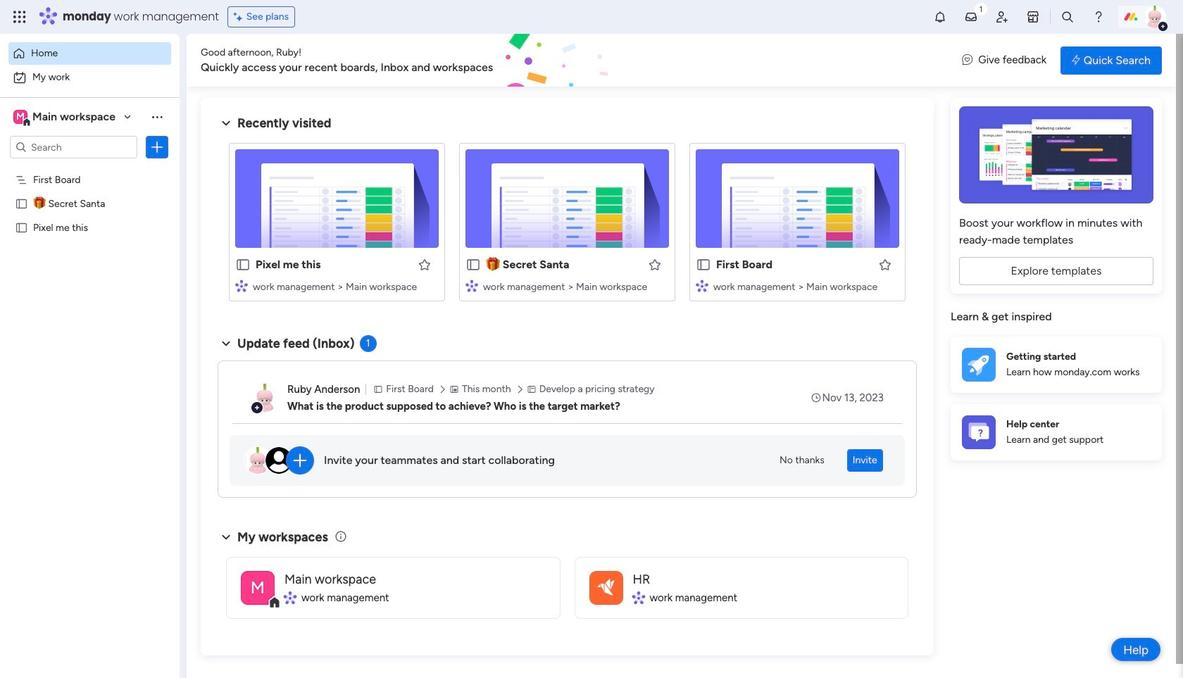 Task type: vqa. For each thing, say whether or not it's contained in the screenshot.
Update feed 'icon'
yes



Task type: describe. For each thing, give the bounding box(es) containing it.
workspace selection element
[[13, 109, 118, 127]]

public board image for 2nd add to favorites image
[[696, 257, 712, 273]]

quick search results list box
[[218, 132, 917, 319]]

1 add to favorites image from the left
[[418, 258, 432, 272]]

help image
[[1092, 10, 1106, 24]]

Search in workspace field
[[30, 139, 118, 155]]

notifications image
[[934, 10, 948, 24]]

2 horizontal spatial workspace image
[[589, 571, 623, 605]]

0 vertical spatial option
[[8, 42, 171, 65]]

monday marketplace image
[[1027, 10, 1041, 24]]

close my workspaces image
[[218, 529, 235, 546]]

public board image for second add to favorites image from right
[[235, 257, 251, 273]]

public board image for add to favorites icon
[[466, 257, 481, 273]]

1 vertical spatial option
[[8, 66, 171, 89]]

2 add to favorites image from the left
[[879, 258, 893, 272]]

v2 user feedback image
[[963, 52, 973, 68]]

update feed image
[[965, 10, 979, 24]]

close recently visited image
[[218, 115, 235, 132]]

options image
[[150, 140, 164, 154]]



Task type: locate. For each thing, give the bounding box(es) containing it.
2 vertical spatial option
[[0, 167, 180, 169]]

v2 bolt switch image
[[1073, 52, 1081, 68]]

templates image image
[[964, 106, 1150, 204]]

invite members image
[[996, 10, 1010, 24]]

0 horizontal spatial ruby anderson image
[[251, 384, 279, 412]]

search everything image
[[1061, 10, 1075, 24]]

workspace image
[[598, 575, 615, 601]]

help center element
[[951, 404, 1163, 461]]

add to favorites image
[[418, 258, 432, 272], [879, 258, 893, 272]]

1 element
[[360, 335, 377, 352]]

ruby anderson image
[[1144, 6, 1167, 28], [251, 384, 279, 412]]

select product image
[[13, 10, 27, 24]]

see plans image
[[234, 9, 246, 25]]

1 horizontal spatial ruby anderson image
[[1144, 6, 1167, 28]]

public board image
[[15, 221, 28, 234]]

workspace options image
[[150, 110, 164, 124]]

0 vertical spatial ruby anderson image
[[1144, 6, 1167, 28]]

option
[[8, 42, 171, 65], [8, 66, 171, 89], [0, 167, 180, 169]]

getting started element
[[951, 336, 1163, 393]]

1 horizontal spatial workspace image
[[241, 571, 275, 605]]

list box
[[0, 165, 180, 430]]

0 horizontal spatial add to favorites image
[[418, 258, 432, 272]]

close update feed (inbox) image
[[218, 335, 235, 352]]

0 horizontal spatial workspace image
[[13, 109, 27, 125]]

component image
[[696, 279, 709, 292]]

1 vertical spatial ruby anderson image
[[251, 384, 279, 412]]

1 horizontal spatial add to favorites image
[[879, 258, 893, 272]]

add to favorites image
[[648, 258, 662, 272]]

1 image
[[975, 1, 988, 17]]

public board image
[[15, 197, 28, 210], [235, 257, 251, 273], [466, 257, 481, 273], [696, 257, 712, 273]]

workspace image
[[13, 109, 27, 125], [241, 571, 275, 605], [589, 571, 623, 605]]



